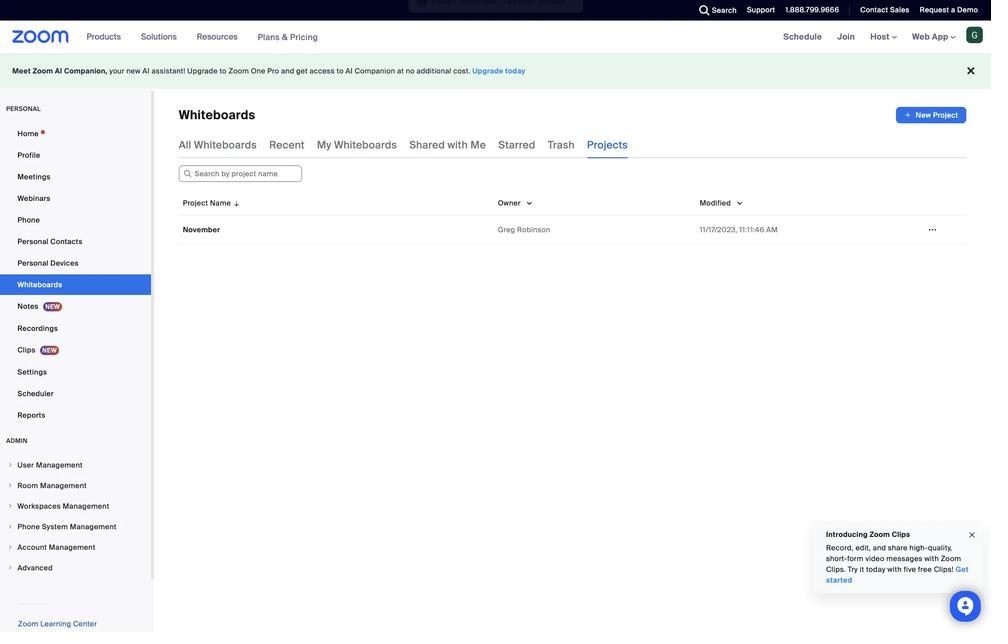 Task type: locate. For each thing, give the bounding box(es) containing it.
five
[[904, 565, 917, 574]]

1 vertical spatial and
[[873, 543, 887, 553]]

1 horizontal spatial project
[[934, 111, 959, 120]]

2 vertical spatial with
[[888, 565, 902, 574]]

0 horizontal spatial with
[[448, 138, 468, 152]]

close image
[[969, 529, 977, 541]]

and up video
[[873, 543, 887, 553]]

host
[[871, 31, 892, 42]]

11/17/2023,
[[700, 225, 738, 234]]

0 horizontal spatial clips
[[17, 345, 35, 355]]

right image left the room
[[7, 483, 13, 489]]

to
[[220, 66, 227, 76], [337, 66, 344, 76]]

0 vertical spatial with
[[448, 138, 468, 152]]

5 right image from the top
[[7, 565, 13, 571]]

0 vertical spatial clips
[[17, 345, 35, 355]]

1 upgrade from the left
[[187, 66, 218, 76]]

introducing zoom clips
[[827, 530, 911, 539]]

with down 'messages'
[[888, 565, 902, 574]]

1 vertical spatial today
[[867, 565, 886, 574]]

meet zoom ai companion, footer
[[0, 53, 992, 89]]

zoom learning center link
[[18, 619, 97, 629]]

upgrade
[[187, 66, 218, 76], [473, 66, 504, 76]]

2 personal from the top
[[17, 259, 49, 268]]

right image
[[7, 483, 13, 489], [7, 503, 13, 509], [7, 524, 13, 530], [7, 544, 13, 551], [7, 565, 13, 571]]

right image inside workspaces management menu item
[[7, 503, 13, 509]]

4 right image from the top
[[7, 544, 13, 551]]

reports link
[[0, 405, 151, 426]]

to down resources dropdown button
[[220, 66, 227, 76]]

resources
[[197, 31, 238, 42]]

my whiteboards
[[317, 138, 397, 152]]

0 horizontal spatial to
[[220, 66, 227, 76]]

1 horizontal spatial clips
[[892, 530, 911, 539]]

whiteboards down the personal devices at the top left of page
[[17, 280, 62, 289]]

0 vertical spatial phone
[[17, 215, 40, 225]]

product information navigation
[[79, 21, 326, 54]]

with
[[448, 138, 468, 152], [925, 554, 939, 563], [888, 565, 902, 574]]

zoom inside the record, edit, and share high-quality, short-form video messages with zoom clips. try it today with five free clips!
[[941, 554, 962, 563]]

0 vertical spatial today
[[506, 66, 526, 76]]

personal menu menu
[[0, 123, 151, 427]]

Search text field
[[179, 166, 302, 182]]

introducing
[[827, 530, 868, 539]]

right image for phone
[[7, 524, 13, 530]]

whiteboards right the my
[[334, 138, 397, 152]]

1 horizontal spatial with
[[888, 565, 902, 574]]

1 horizontal spatial to
[[337, 66, 344, 76]]

web app
[[913, 31, 949, 42]]

2 horizontal spatial with
[[925, 554, 939, 563]]

project inside button
[[934, 111, 959, 120]]

shared
[[410, 138, 445, 152]]

get
[[296, 66, 308, 76]]

meet zoom ai companion, your new ai assistant! upgrade to zoom one pro and get access to ai companion at no additional cost. upgrade today
[[12, 66, 526, 76]]

contacts
[[50, 237, 82, 246]]

web app button
[[913, 31, 956, 42]]

zoom up clips!
[[941, 554, 962, 563]]

and inside meet zoom ai companion, footer
[[281, 66, 295, 76]]

phone for phone system management
[[17, 522, 40, 532]]

1 vertical spatial phone
[[17, 522, 40, 532]]

modified
[[700, 198, 731, 207]]

ai right the new
[[143, 66, 150, 76]]

contact sales
[[861, 5, 910, 14]]

management up advanced menu item
[[49, 543, 95, 552]]

contact sales link
[[853, 0, 913, 21], [861, 5, 910, 14]]

personal
[[17, 237, 49, 246], [17, 259, 49, 268]]

clips up settings
[[17, 345, 35, 355]]

1 horizontal spatial ai
[[143, 66, 150, 76]]

2 phone from the top
[[17, 522, 40, 532]]

upgrade right cost.
[[473, 66, 504, 76]]

phone up account at bottom
[[17, 522, 40, 532]]

1 personal from the top
[[17, 237, 49, 246]]

ai left companion,
[[55, 66, 62, 76]]

1 right image from the top
[[7, 483, 13, 489]]

3 right image from the top
[[7, 524, 13, 530]]

with up free on the right of the page
[[925, 554, 939, 563]]

pro
[[268, 66, 279, 76]]

my
[[317, 138, 332, 152]]

right image inside room management menu item
[[7, 483, 13, 489]]

0 horizontal spatial ai
[[55, 66, 62, 76]]

phone down webinars
[[17, 215, 40, 225]]

application containing project name
[[179, 190, 967, 244]]

management up room management
[[36, 461, 83, 470]]

to right access
[[337, 66, 344, 76]]

personal up the personal devices at the top left of page
[[17, 237, 49, 246]]

phone link
[[0, 210, 151, 230]]

project right new at top
[[934, 111, 959, 120]]

0 horizontal spatial today
[[506, 66, 526, 76]]

0 vertical spatial personal
[[17, 237, 49, 246]]

0 vertical spatial project
[[934, 111, 959, 120]]

1 horizontal spatial and
[[873, 543, 887, 553]]

right image
[[7, 462, 13, 468]]

personal down personal contacts
[[17, 259, 49, 268]]

management down room management menu item at the bottom of the page
[[63, 502, 109, 511]]

greg
[[498, 225, 516, 234]]

whiteboards up all whiteboards
[[179, 107, 255, 123]]

user management
[[17, 461, 83, 470]]

new
[[127, 66, 141, 76]]

meetings link
[[0, 167, 151, 187]]

application
[[179, 190, 967, 244]]

notes link
[[0, 296, 151, 317]]

whiteboards inside whiteboards 'link'
[[17, 280, 62, 289]]

support link
[[740, 0, 778, 21], [748, 5, 776, 14]]

admin menu menu
[[0, 455, 151, 579]]

a
[[952, 5, 956, 14]]

host button
[[871, 31, 897, 42]]

project left name
[[183, 198, 208, 207]]

schedule
[[784, 31, 823, 42]]

right image inside phone system management 'menu item'
[[7, 524, 13, 530]]

quality,
[[929, 543, 953, 553]]

0 vertical spatial and
[[281, 66, 295, 76]]

1 vertical spatial project
[[183, 198, 208, 207]]

2 ai from the left
[[143, 66, 150, 76]]

advanced
[[17, 563, 53, 573]]

1 vertical spatial personal
[[17, 259, 49, 268]]

advanced menu item
[[0, 558, 151, 578]]

pricing
[[290, 32, 318, 42]]

1 horizontal spatial upgrade
[[473, 66, 504, 76]]

right image inside account management menu item
[[7, 544, 13, 551]]

2 to from the left
[[337, 66, 344, 76]]

today inside meet zoom ai companion, footer
[[506, 66, 526, 76]]

banner
[[0, 21, 992, 54]]

ai left companion
[[346, 66, 353, 76]]

user management menu item
[[0, 455, 151, 475]]

right image left "workspaces" at the bottom
[[7, 503, 13, 509]]

companion,
[[64, 66, 108, 76]]

user
[[17, 461, 34, 470]]

management
[[36, 461, 83, 470], [40, 481, 87, 490], [63, 502, 109, 511], [70, 522, 117, 532], [49, 543, 95, 552]]

banner containing products
[[0, 21, 992, 54]]

management up workspaces management
[[40, 481, 87, 490]]

phone inside phone 'link'
[[17, 215, 40, 225]]

right image inside advanced menu item
[[7, 565, 13, 571]]

no
[[406, 66, 415, 76]]

webinars
[[17, 194, 50, 203]]

1.888.799.9666 button
[[778, 0, 842, 21], [786, 5, 840, 14]]

1 horizontal spatial today
[[867, 565, 886, 574]]

notes
[[17, 302, 39, 311]]

whiteboards
[[179, 107, 255, 123], [194, 138, 257, 152], [334, 138, 397, 152], [17, 280, 62, 289]]

recordings
[[17, 324, 58, 333]]

1 vertical spatial with
[[925, 554, 939, 563]]

webinars link
[[0, 188, 151, 209]]

phone inside phone system management 'menu item'
[[17, 522, 40, 532]]

profile
[[17, 151, 40, 160]]

zoom right meet
[[33, 66, 53, 76]]

0 horizontal spatial and
[[281, 66, 295, 76]]

right image left account at bottom
[[7, 544, 13, 551]]

phone for phone
[[17, 215, 40, 225]]

clips link
[[0, 340, 151, 361]]

2 right image from the top
[[7, 503, 13, 509]]

started
[[827, 576, 853, 585]]

right image for room
[[7, 483, 13, 489]]

clips
[[17, 345, 35, 355], [892, 530, 911, 539]]

account management
[[17, 543, 95, 552]]

request a demo link
[[913, 0, 992, 21], [920, 5, 979, 14]]

with left "me"
[[448, 138, 468, 152]]

form
[[848, 554, 864, 563]]

recordings link
[[0, 318, 151, 339]]

schedule link
[[776, 21, 830, 53]]

access
[[310, 66, 335, 76]]

short-
[[827, 554, 848, 563]]

personal for personal contacts
[[17, 237, 49, 246]]

right image left advanced
[[7, 565, 13, 571]]

products button
[[87, 21, 126, 53]]

edit,
[[856, 543, 872, 553]]

add image
[[905, 110, 912, 120]]

new
[[916, 111, 932, 120]]

1 phone from the top
[[17, 215, 40, 225]]

center
[[73, 619, 97, 629]]

get started
[[827, 565, 969, 585]]

clips up share
[[892, 530, 911, 539]]

meetings navigation
[[776, 21, 992, 54]]

and left get
[[281, 66, 295, 76]]

record,
[[827, 543, 854, 553]]

0 horizontal spatial upgrade
[[187, 66, 218, 76]]

upgrade down the product information navigation
[[187, 66, 218, 76]]

2 horizontal spatial ai
[[346, 66, 353, 76]]

right image left system
[[7, 524, 13, 530]]

join
[[838, 31, 856, 42]]

management up account management menu item
[[70, 522, 117, 532]]

1 to from the left
[[220, 66, 227, 76]]

try
[[848, 565, 858, 574]]



Task type: describe. For each thing, give the bounding box(es) containing it.
assistant!
[[152, 66, 185, 76]]

account management menu item
[[0, 538, 151, 557]]

system
[[42, 522, 68, 532]]

management inside 'menu item'
[[70, 522, 117, 532]]

personal
[[6, 105, 41, 113]]

contact
[[861, 5, 889, 14]]

management for account management
[[49, 543, 95, 552]]

clips!
[[935, 565, 954, 574]]

0 horizontal spatial project
[[183, 198, 208, 207]]

at
[[397, 66, 404, 76]]

scheduler link
[[0, 384, 151, 404]]

your
[[110, 66, 125, 76]]

whiteboards link
[[0, 275, 151, 295]]

messages
[[887, 554, 923, 563]]

phone system management menu item
[[0, 517, 151, 537]]

tabs of all whiteboard page tab list
[[179, 132, 628, 158]]

robinson
[[517, 225, 551, 234]]

arrow down image
[[231, 197, 241, 209]]

room management
[[17, 481, 87, 490]]

whiteboards inside whiteboards application
[[179, 107, 255, 123]]

personal contacts link
[[0, 231, 151, 252]]

right image for account
[[7, 544, 13, 551]]

starred
[[499, 138, 536, 152]]

it
[[860, 565, 865, 574]]

november
[[183, 225, 220, 234]]

new project
[[916, 111, 959, 120]]

management for user management
[[36, 461, 83, 470]]

demo
[[958, 5, 979, 14]]

solutions button
[[141, 21, 182, 53]]

home link
[[0, 123, 151, 144]]

2 upgrade from the left
[[473, 66, 504, 76]]

right image for workspaces
[[7, 503, 13, 509]]

phone system management
[[17, 522, 117, 532]]

zoom left one
[[229, 66, 249, 76]]

personal devices
[[17, 259, 79, 268]]

request
[[920, 5, 950, 14]]

high-
[[910, 543, 929, 553]]

reports
[[17, 411, 45, 420]]

whiteboards up search text box
[[194, 138, 257, 152]]

upgrade today link
[[473, 66, 526, 76]]

whiteboards application
[[179, 107, 967, 123]]

zoom learning center
[[18, 619, 97, 629]]

devices
[[50, 259, 79, 268]]

project name
[[183, 198, 231, 207]]

personal contacts
[[17, 237, 82, 246]]

get
[[956, 565, 969, 574]]

greg robinson
[[498, 225, 551, 234]]

video
[[866, 554, 885, 563]]

scheduler
[[17, 389, 54, 398]]

search button
[[692, 0, 740, 21]]

&
[[282, 32, 288, 42]]

1 vertical spatial clips
[[892, 530, 911, 539]]

room management menu item
[[0, 476, 151, 496]]

1.888.799.9666
[[786, 5, 840, 14]]

1 ai from the left
[[55, 66, 62, 76]]

support
[[748, 5, 776, 14]]

app
[[933, 31, 949, 42]]

room
[[17, 481, 38, 490]]

meet
[[12, 66, 31, 76]]

share
[[889, 543, 908, 553]]

with inside tabs of all whiteboard page tab list
[[448, 138, 468, 152]]

profile link
[[0, 145, 151, 166]]

record, edit, and share high-quality, short-form video messages with zoom clips. try it today with five free clips!
[[827, 543, 962, 574]]

11:11:46
[[740, 225, 765, 234]]

request a demo
[[920, 5, 979, 14]]

zoom up edit,
[[870, 530, 891, 539]]

workspaces
[[17, 502, 61, 511]]

and inside the record, edit, and share high-quality, short-form video messages with zoom clips. try it today with five free clips!
[[873, 543, 887, 553]]

account
[[17, 543, 47, 552]]

web
[[913, 31, 931, 42]]

am
[[767, 225, 778, 234]]

plans
[[258, 32, 280, 42]]

resources button
[[197, 21, 242, 53]]

zoom left learning
[[18, 619, 38, 629]]

additional
[[417, 66, 452, 76]]

3 ai from the left
[[346, 66, 353, 76]]

clips inside personal menu menu
[[17, 345, 35, 355]]

trash
[[548, 138, 575, 152]]

management for workspaces management
[[63, 502, 109, 511]]

workspaces management
[[17, 502, 109, 511]]

personal devices link
[[0, 253, 151, 274]]

zoom logo image
[[12, 30, 69, 43]]

free
[[919, 565, 933, 574]]

workspaces management menu item
[[0, 497, 151, 516]]

management for room management
[[40, 481, 87, 490]]

personal for personal devices
[[17, 259, 49, 268]]

shared with me
[[410, 138, 486, 152]]

home
[[17, 129, 39, 138]]

admin
[[6, 437, 28, 445]]

search
[[712, 6, 737, 15]]

plans & pricing
[[258, 32, 318, 42]]

solutions
[[141, 31, 177, 42]]

11/17/2023, 11:11:46 am
[[700, 225, 778, 234]]

profile picture image
[[967, 27, 983, 43]]

edit project image
[[925, 225, 941, 234]]

clips.
[[827, 565, 846, 574]]

name
[[210, 198, 231, 207]]

today inside the record, edit, and share high-quality, short-form video messages with zoom clips. try it today with five free clips!
[[867, 565, 886, 574]]

me
[[471, 138, 486, 152]]

get started link
[[827, 565, 969, 585]]

new project button
[[897, 107, 967, 123]]

settings
[[17, 368, 47, 377]]



Task type: vqa. For each thing, say whether or not it's contained in the screenshot.
quick
no



